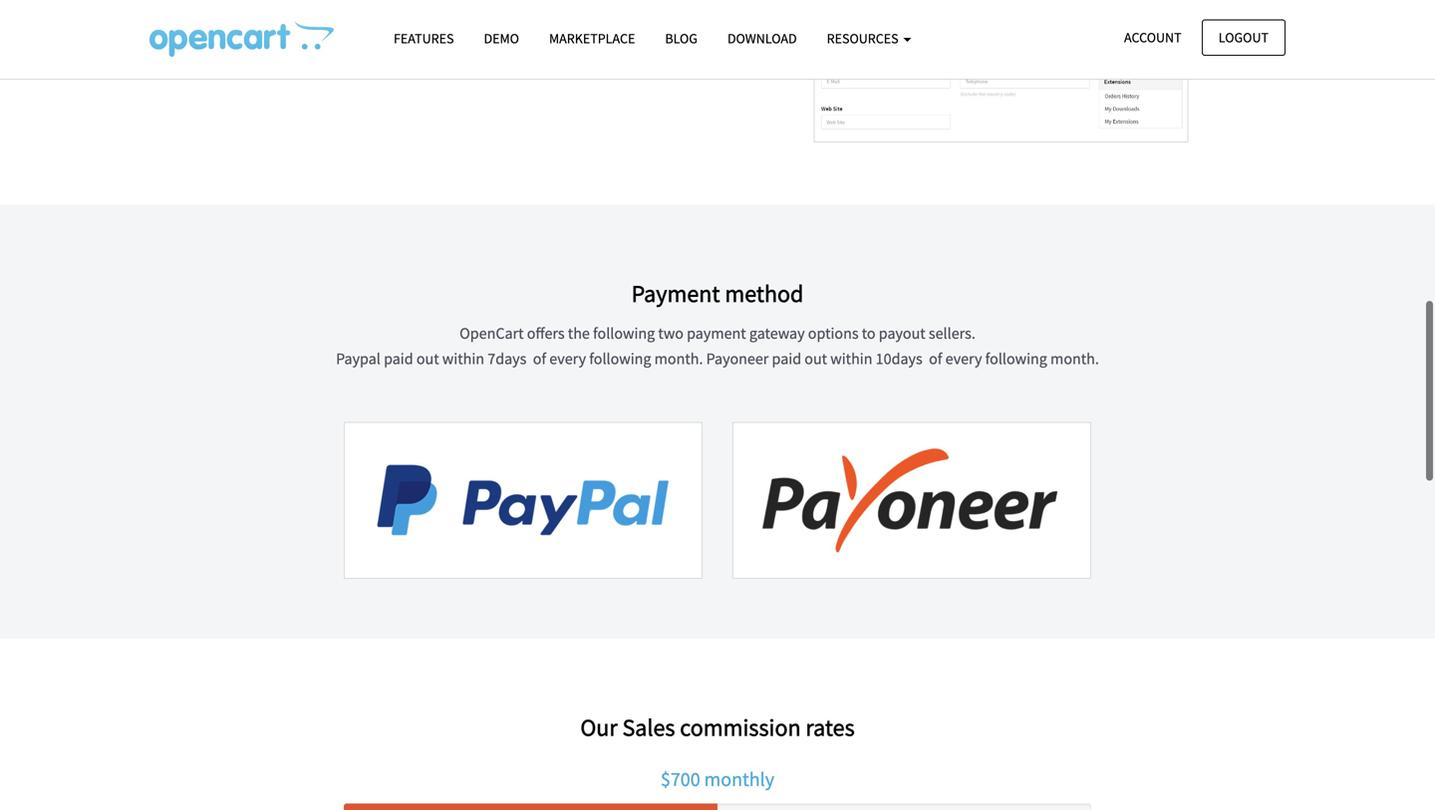 Task type: vqa. For each thing, say whether or not it's contained in the screenshot.
discounts, coupons, specials image
no



Task type: locate. For each thing, give the bounding box(es) containing it.
our sales commission rates
[[581, 713, 855, 743]]

0 horizontal spatial to
[[432, 7, 446, 27]]

1 horizontal spatial within
[[831, 349, 873, 369]]

demo link
[[469, 21, 534, 56]]

features
[[394, 29, 454, 47]]

within down options
[[831, 349, 873, 369]]

within
[[443, 349, 485, 369], [831, 349, 873, 369]]

1 month. from the left
[[655, 349, 703, 369]]

48
[[449, 7, 465, 27]]

every down the the
[[550, 349, 586, 369]]

to
[[432, 7, 446, 27], [862, 323, 876, 343]]

progress bar
[[344, 804, 718, 811]]

options
[[808, 323, 859, 343]]

out right "paid"
[[805, 349, 828, 369]]

payment
[[632, 279, 720, 309]]

hours.
[[468, 7, 510, 27]]

1 horizontal spatial month.
[[1051, 349, 1100, 369]]

1 horizontal spatial every
[[946, 349, 983, 369]]

0 horizontal spatial every
[[550, 349, 586, 369]]

payment
[[687, 323, 747, 343]]

how to be a seller of opencart? image
[[150, 21, 334, 57]]

marketplace link
[[534, 21, 650, 56]]

to left payout
[[862, 323, 876, 343]]

blog link
[[650, 21, 713, 56]]

logout
[[1219, 28, 1269, 46]]

1 vertical spatial to
[[862, 323, 876, 343]]

every
[[550, 349, 586, 369], [946, 349, 983, 369]]

the
[[568, 323, 590, 343]]

account
[[1125, 28, 1182, 46]]

logout link
[[1202, 19, 1286, 56]]

payment method
[[632, 279, 804, 309]]

to left 48
[[432, 7, 446, 27]]

1 horizontal spatial to
[[862, 323, 876, 343]]

1 horizontal spatial out
[[805, 349, 828, 369]]

monthly
[[705, 767, 775, 792]]

our
[[581, 713, 618, 743]]

opencart offers the following two payment gateway options to payout sellers. paypal paid out within 7days  of every following month. payoneer paid out within 10days  of every following month.
[[336, 323, 1100, 369]]

0 horizontal spatial out
[[417, 349, 439, 369]]

resources link
[[812, 21, 927, 56]]

blog
[[665, 29, 698, 47]]

7days
[[488, 349, 527, 369]]

every down sellers.
[[946, 349, 983, 369]]

opencart
[[460, 323, 524, 343]]

0 horizontal spatial within
[[443, 349, 485, 369]]

$700
[[661, 767, 701, 792]]

within down opencart
[[443, 349, 485, 369]]

$700 monthly
[[661, 767, 775, 792]]

take
[[379, 7, 408, 27]]

following
[[593, 323, 655, 343], [590, 349, 652, 369], [986, 349, 1048, 369]]

0 horizontal spatial month.
[[655, 349, 703, 369]]

out
[[417, 349, 439, 369], [805, 349, 828, 369]]

2 month. from the left
[[1051, 349, 1100, 369]]

approvals
[[247, 7, 313, 27]]

out right paypal paid
[[417, 349, 439, 369]]

month.
[[655, 349, 703, 369], [1051, 349, 1100, 369]]

1 out from the left
[[417, 349, 439, 369]]

account link
[[1108, 19, 1199, 56]]

paypal paid
[[336, 349, 413, 369]]



Task type: describe. For each thing, give the bounding box(es) containing it.
marketplace
[[549, 29, 636, 47]]

opencart - my seller account image
[[814, 0, 1189, 143]]

sales
[[623, 713, 676, 743]]

2 within from the left
[[831, 349, 873, 369]]

method
[[725, 279, 804, 309]]

commission
[[680, 713, 801, 743]]

payonner image
[[733, 422, 1092, 579]]

payout
[[879, 323, 926, 343]]

offers
[[527, 323, 565, 343]]

10days
[[876, 349, 923, 369]]

1 every from the left
[[550, 349, 586, 369]]

two
[[659, 323, 684, 343]]

normally
[[316, 7, 376, 27]]

download
[[728, 29, 797, 47]]

1 within from the left
[[443, 349, 485, 369]]

0 vertical spatial to
[[432, 7, 446, 27]]

rates
[[806, 713, 855, 743]]

paid
[[772, 349, 802, 369]]

paypal image
[[344, 422, 703, 579]]

2 every from the left
[[946, 349, 983, 369]]

2 out from the left
[[805, 349, 828, 369]]

gateway
[[750, 323, 805, 343]]

resources
[[827, 29, 902, 47]]

demo
[[484, 29, 519, 47]]

features link
[[379, 21, 469, 56]]

payoneer
[[707, 349, 769, 369]]

to inside "opencart offers the following two payment gateway options to payout sellers. paypal paid out within 7days  of every following month. payoneer paid out within 10days  of every following month."
[[862, 323, 876, 343]]

download link
[[713, 21, 812, 56]]

approvals normally take up to 48 hours.
[[247, 7, 510, 27]]

sellers.
[[929, 323, 976, 343]]

up
[[411, 7, 429, 27]]



